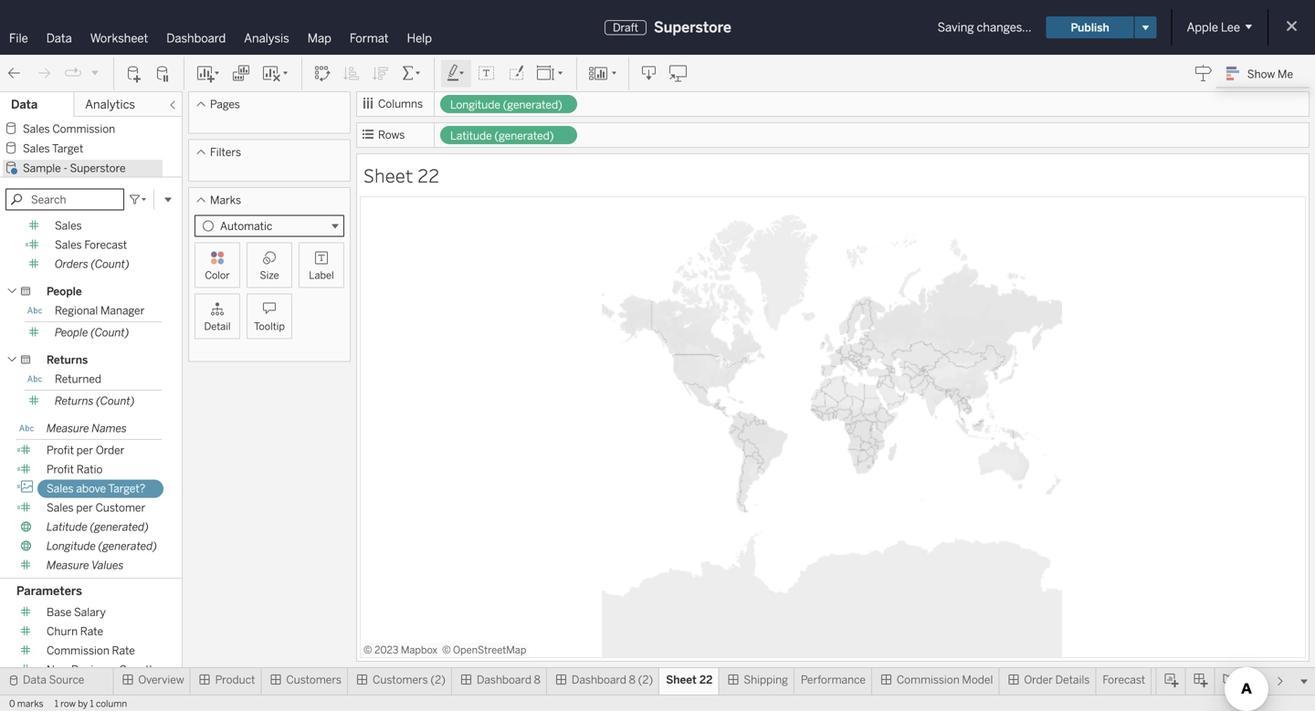 Task type: vqa. For each thing, say whether or not it's contained in the screenshot.
the bottom Rate
yes



Task type: describe. For each thing, give the bounding box(es) containing it.
new business growth
[[47, 663, 156, 677]]

0 horizontal spatial superstore
[[70, 162, 126, 175]]

8 for dashboard 8
[[534, 673, 541, 687]]

new data source image
[[125, 64, 143, 83]]

1 vertical spatial sheet 22
[[666, 673, 713, 687]]

collapse image
[[167, 100, 178, 110]]

label
[[309, 269, 334, 282]]

0 horizontal spatial latitude
[[47, 521, 88, 534]]

show mark labels image
[[478, 64, 496, 83]]

0 vertical spatial longitude
[[450, 98, 500, 111]]

publish button
[[1046, 16, 1134, 38]]

redo image
[[35, 64, 53, 83]]

publish
[[1071, 21, 1109, 34]]

(count) for orders (count)
[[91, 258, 129, 271]]

0
[[9, 699, 15, 710]]

sales commission
[[23, 122, 115, 136]]

sort descending image
[[372, 64, 390, 83]]

2 vertical spatial data
[[23, 673, 46, 687]]

rows
[[378, 128, 405, 142]]

sample - superstore
[[23, 162, 126, 175]]

regional manager
[[55, 304, 145, 317]]

marks
[[210, 194, 241, 207]]

color
[[205, 269, 230, 282]]

sales forecast
[[55, 238, 127, 252]]

orders (count)
[[55, 258, 129, 271]]

saving
[[938, 20, 974, 35]]

returns for returns (count)
[[55, 395, 94, 408]]

base salary
[[47, 606, 106, 619]]

column
[[96, 699, 127, 710]]

map
[[308, 31, 331, 46]]

lee
[[1221, 20, 1240, 35]]

profit for profit ratio
[[47, 463, 74, 476]]

source
[[49, 673, 84, 687]]

sales above target?
[[47, 482, 145, 496]]

parameters
[[16, 584, 82, 599]]

commission model
[[897, 673, 993, 687]]

sales for sales
[[55, 219, 82, 233]]

openstreetmap
[[453, 644, 526, 657]]

1 row by 1 column
[[54, 699, 127, 710]]

detail
[[204, 321, 231, 333]]

1 1 from the left
[[54, 699, 58, 710]]

manager
[[100, 304, 145, 317]]

show/hide cards image
[[588, 64, 617, 83]]

names
[[92, 422, 127, 435]]

shipping
[[744, 673, 788, 687]]

automatic button
[[195, 215, 344, 237]]

1 vertical spatial 22
[[699, 673, 713, 687]]

dashboard for dashboard 8
[[477, 673, 531, 687]]

regional
[[55, 304, 98, 317]]

2 (2) from the left
[[638, 673, 653, 687]]

2 1 from the left
[[90, 699, 94, 710]]

returned
[[55, 373, 101, 386]]

0 vertical spatial sheet
[[363, 163, 413, 188]]

0 vertical spatial latitude (generated)
[[450, 129, 554, 142]]

0 horizontal spatial latitude (generated)
[[47, 521, 149, 534]]

target?
[[108, 482, 145, 496]]

me
[[1278, 67, 1293, 81]]

profit ratio
[[47, 463, 103, 476]]

draft
[[613, 21, 638, 34]]

per for sales
[[76, 501, 93, 515]]

performance
[[801, 673, 866, 687]]

dashboard for dashboard 8 (2)
[[572, 673, 626, 687]]

analysis
[[244, 31, 289, 46]]

details
[[1055, 673, 1090, 687]]

undo image
[[5, 64, 24, 83]]

1 horizontal spatial latitude
[[450, 129, 492, 142]]

show
[[1247, 67, 1275, 81]]

target
[[52, 142, 83, 155]]

totals image
[[401, 64, 423, 83]]

dashboard 8 (2)
[[572, 673, 653, 687]]

© openstreetmap link
[[442, 644, 526, 657]]

ratio
[[76, 463, 103, 476]]

apple lee
[[1187, 20, 1240, 35]]

sales target
[[23, 142, 83, 155]]

0 vertical spatial sheet 22
[[363, 163, 439, 188]]

1 horizontal spatial sheet
[[666, 673, 697, 687]]

0 vertical spatial commission
[[52, 122, 115, 136]]

measure names
[[47, 422, 127, 435]]

tooltip
[[254, 321, 285, 333]]

by
[[78, 699, 88, 710]]

returns (count)
[[55, 395, 135, 408]]

replay animation image
[[89, 67, 100, 78]]

profit for profit per order
[[47, 444, 74, 457]]

churn rate
[[47, 625, 103, 638]]

sales for sales forecast
[[55, 238, 82, 252]]

salary
[[74, 606, 106, 619]]

help
[[407, 31, 432, 46]]

dashboard for dashboard
[[166, 31, 226, 46]]

analytics
[[85, 97, 135, 112]]

model
[[962, 673, 993, 687]]

new
[[47, 663, 69, 677]]

filters
[[210, 146, 241, 159]]

1 horizontal spatial longitude (generated)
[[450, 98, 562, 111]]



Task type: locate. For each thing, give the bounding box(es) containing it.
commission for commission model
[[897, 673, 960, 687]]

1 8 from the left
[[534, 673, 541, 687]]

1 customers from the left
[[286, 673, 342, 687]]

people down regional
[[55, 326, 88, 339]]

profit
[[47, 444, 74, 457], [47, 463, 74, 476]]

1 horizontal spatial 8
[[629, 673, 636, 687]]

1 vertical spatial profit
[[47, 463, 74, 476]]

1 horizontal spatial superstore
[[654, 19, 731, 36]]

1 horizontal spatial forecast
[[1103, 673, 1145, 687]]

(count)
[[91, 258, 129, 271], [91, 326, 129, 339], [96, 395, 135, 408]]

sheet right dashboard 8 (2)
[[666, 673, 697, 687]]

1 vertical spatial superstore
[[70, 162, 126, 175]]

commission down churn rate
[[47, 644, 109, 658]]

0 horizontal spatial 1
[[54, 699, 58, 710]]

sheet 22 down rows
[[363, 163, 439, 188]]

orders
[[55, 258, 88, 271]]

0 vertical spatial per
[[76, 444, 93, 457]]

1 vertical spatial order
[[1024, 673, 1053, 687]]

2 vertical spatial commission
[[897, 673, 960, 687]]

0 horizontal spatial longitude
[[47, 540, 96, 553]]

forecast up orders (count)
[[84, 238, 127, 252]]

1 horizontal spatial rate
[[112, 644, 135, 658]]

rate for churn rate
[[80, 625, 103, 638]]

replay animation image
[[64, 64, 82, 82]]

© 2023 mapbox link
[[363, 644, 437, 657]]

dashboard up new worksheet image at the left
[[166, 31, 226, 46]]

measure up profit per order
[[47, 422, 89, 435]]

1 horizontal spatial (2)
[[638, 673, 653, 687]]

(count) for returns (count)
[[96, 395, 135, 408]]

1 vertical spatial data
[[11, 97, 38, 112]]

order left details
[[1024, 673, 1053, 687]]

1 vertical spatial commission
[[47, 644, 109, 658]]

apple
[[1187, 20, 1218, 35]]

2 8 from the left
[[629, 673, 636, 687]]

sales up orders
[[55, 238, 82, 252]]

growth
[[119, 663, 156, 677]]

(count) down sales forecast
[[91, 258, 129, 271]]

latitude down sales per customer
[[47, 521, 88, 534]]

worksheet
[[90, 31, 148, 46]]

values
[[91, 559, 124, 572]]

sheet 22
[[363, 163, 439, 188], [666, 673, 713, 687]]

per up ratio
[[76, 444, 93, 457]]

file
[[9, 31, 28, 46]]

1 vertical spatial measure
[[47, 559, 89, 572]]

data source
[[23, 673, 84, 687]]

0 vertical spatial people
[[47, 285, 82, 298]]

1 horizontal spatial longitude
[[450, 98, 500, 111]]

longitude down the show mark labels icon
[[450, 98, 500, 111]]

22
[[417, 163, 439, 188], [699, 673, 713, 687]]

dashboard 8
[[477, 673, 541, 687]]

swap rows and columns image
[[313, 64, 331, 83]]

commission for commission rate
[[47, 644, 109, 658]]

1 vertical spatial forecast
[[1103, 673, 1145, 687]]

dashboard
[[166, 31, 226, 46], [477, 673, 531, 687], [572, 673, 626, 687]]

changes...
[[977, 20, 1032, 35]]

forecast
[[84, 238, 127, 252], [1103, 673, 1145, 687]]

0 horizontal spatial 22
[[417, 163, 439, 188]]

new worksheet image
[[195, 64, 221, 83]]

(2)
[[430, 673, 446, 687], [638, 673, 653, 687]]

1 horizontal spatial latitude (generated)
[[450, 129, 554, 142]]

0 marks
[[9, 699, 43, 710]]

© 2023 mapbox © openstreetmap
[[363, 644, 526, 657]]

row
[[60, 699, 76, 710]]

0 horizontal spatial longitude (generated)
[[47, 540, 157, 553]]

people for people (count)
[[55, 326, 88, 339]]

sales up the sales target
[[23, 122, 50, 136]]

automatic
[[220, 219, 272, 233]]

measure values
[[47, 559, 124, 572]]

2 profit from the top
[[47, 463, 74, 476]]

1 horizontal spatial dashboard
[[477, 673, 531, 687]]

sales for sales above target?
[[47, 482, 74, 496]]

0 vertical spatial latitude
[[450, 129, 492, 142]]

longitude (generated) up values
[[47, 540, 157, 553]]

1 horizontal spatial 1
[[90, 699, 94, 710]]

0 horizontal spatial (2)
[[430, 673, 446, 687]]

0 vertical spatial superstore
[[654, 19, 731, 36]]

mapbox
[[401, 644, 437, 657]]

returns up returned
[[47, 354, 88, 367]]

0 horizontal spatial dashboard
[[166, 31, 226, 46]]

marks
[[17, 699, 43, 710]]

sample
[[23, 162, 61, 175]]

forecast right details
[[1103, 673, 1145, 687]]

(count) down the regional manager
[[91, 326, 129, 339]]

1 vertical spatial latitude (generated)
[[47, 521, 149, 534]]

measure
[[47, 422, 89, 435], [47, 559, 89, 572]]

order
[[96, 444, 125, 457], [1024, 673, 1053, 687]]

0 horizontal spatial ©
[[363, 644, 372, 657]]

1 profit from the top
[[47, 444, 74, 457]]

superstore right -
[[70, 162, 126, 175]]

1 vertical spatial per
[[76, 501, 93, 515]]

sort ascending image
[[342, 64, 361, 83]]

data up replay animation icon
[[46, 31, 72, 46]]

1 horizontal spatial ©
[[442, 644, 451, 657]]

1 per from the top
[[76, 444, 93, 457]]

product
[[215, 673, 255, 687]]

0 vertical spatial forecast
[[84, 238, 127, 252]]

people for people
[[47, 285, 82, 298]]

0 horizontal spatial customers
[[286, 673, 342, 687]]

order details
[[1024, 673, 1090, 687]]

1 © from the left
[[363, 644, 372, 657]]

1 horizontal spatial order
[[1024, 673, 1053, 687]]

show me button
[[1218, 59, 1310, 88]]

customers for customers (2)
[[373, 673, 428, 687]]

longitude up measure values on the left of page
[[47, 540, 96, 553]]

8 for dashboard 8 (2)
[[629, 673, 636, 687]]

show me
[[1247, 67, 1293, 81]]

© left 2023
[[363, 644, 372, 657]]

sales down the sales above target?
[[47, 501, 74, 515]]

1 measure from the top
[[47, 422, 89, 435]]

© right mapbox
[[442, 644, 451, 657]]

1 left the row
[[54, 699, 58, 710]]

1 (2) from the left
[[430, 673, 446, 687]]

data up marks
[[23, 673, 46, 687]]

data
[[46, 31, 72, 46], [11, 97, 38, 112], [23, 673, 46, 687]]

(generated)
[[503, 98, 562, 111], [494, 129, 554, 142], [90, 521, 149, 534], [98, 540, 157, 553]]

2 vertical spatial (count)
[[96, 395, 135, 408]]

download image
[[640, 64, 658, 83]]

sales up sample
[[23, 142, 50, 155]]

per for profit
[[76, 444, 93, 457]]

people
[[47, 285, 82, 298], [55, 326, 88, 339]]

commission left model
[[897, 673, 960, 687]]

sales for sales per customer
[[47, 501, 74, 515]]

dashboard right dashboard 8
[[572, 673, 626, 687]]

latitude down "highlight" icon
[[450, 129, 492, 142]]

1 right "by"
[[90, 699, 94, 710]]

sales for sales commission
[[23, 122, 50, 136]]

0 horizontal spatial order
[[96, 444, 125, 457]]

open and edit this workbook in tableau desktop image
[[669, 64, 688, 83]]

format
[[350, 31, 389, 46]]

fit image
[[536, 64, 565, 83]]

latitude (generated) down sales per customer
[[47, 521, 149, 534]]

people (count)
[[55, 326, 129, 339]]

sales down profit ratio
[[47, 482, 74, 496]]

0 vertical spatial 22
[[417, 163, 439, 188]]

people up regional
[[47, 285, 82, 298]]

Search text field
[[5, 189, 124, 211]]

rate up commission rate
[[80, 625, 103, 638]]

1
[[54, 699, 58, 710], [90, 699, 94, 710]]

sales
[[23, 122, 50, 136], [23, 142, 50, 155], [55, 219, 82, 233], [55, 238, 82, 252], [47, 482, 74, 496], [47, 501, 74, 515]]

columns
[[378, 97, 423, 110]]

data guide image
[[1194, 64, 1213, 82]]

1 vertical spatial people
[[55, 326, 88, 339]]

commission up target at left top
[[52, 122, 115, 136]]

saving changes...
[[938, 20, 1032, 35]]

data down undo image
[[11, 97, 38, 112]]

2 © from the left
[[442, 644, 451, 657]]

customers right product
[[286, 673, 342, 687]]

2 per from the top
[[76, 501, 93, 515]]

returns down returned
[[55, 395, 94, 408]]

0 vertical spatial measure
[[47, 422, 89, 435]]

profit left ratio
[[47, 463, 74, 476]]

(count) up the 'names'
[[96, 395, 135, 408]]

profit up profit ratio
[[47, 444, 74, 457]]

commission rate
[[47, 644, 135, 658]]

22 left shipping
[[699, 673, 713, 687]]

size
[[260, 269, 279, 282]]

latitude
[[450, 129, 492, 142], [47, 521, 88, 534]]

per down above
[[76, 501, 93, 515]]

format workbook image
[[507, 64, 525, 83]]

1 vertical spatial latitude
[[47, 521, 88, 534]]

per
[[76, 444, 93, 457], [76, 501, 93, 515]]

dashboard down openstreetmap
[[477, 673, 531, 687]]

-
[[63, 162, 67, 175]]

measure for measure names
[[47, 422, 89, 435]]

churn
[[47, 625, 78, 638]]

0 vertical spatial data
[[46, 31, 72, 46]]

(count) for people (count)
[[91, 326, 129, 339]]

profit per order
[[47, 444, 125, 457]]

sales down search text box
[[55, 219, 82, 233]]

duplicate image
[[232, 64, 250, 83]]

1 horizontal spatial customers
[[373, 673, 428, 687]]

highlight image
[[446, 64, 467, 83]]

latitude (generated) down format workbook icon
[[450, 129, 554, 142]]

customers for customers
[[286, 673, 342, 687]]

2 customers from the left
[[373, 673, 428, 687]]

0 vertical spatial order
[[96, 444, 125, 457]]

longitude (generated)
[[450, 98, 562, 111], [47, 540, 157, 553]]

returns
[[47, 354, 88, 367], [55, 395, 94, 408]]

0 horizontal spatial sheet 22
[[363, 163, 439, 188]]

2 horizontal spatial dashboard
[[572, 673, 626, 687]]

sales for sales target
[[23, 142, 50, 155]]

1 vertical spatial returns
[[55, 395, 94, 408]]

0 horizontal spatial rate
[[80, 625, 103, 638]]

sales per customer
[[47, 501, 145, 515]]

1 vertical spatial sheet
[[666, 673, 697, 687]]

1 horizontal spatial sheet 22
[[666, 673, 713, 687]]

clear sheet image
[[261, 64, 290, 83]]

0 horizontal spatial sheet
[[363, 163, 413, 188]]

sheet 22 left shipping
[[666, 673, 713, 687]]

1 horizontal spatial 22
[[699, 673, 713, 687]]

rate up growth
[[112, 644, 135, 658]]

2 measure from the top
[[47, 559, 89, 572]]

0 horizontal spatial forecast
[[84, 238, 127, 252]]

1 vertical spatial longitude (generated)
[[47, 540, 157, 553]]

1 vertical spatial (count)
[[91, 326, 129, 339]]

measure for measure values
[[47, 559, 89, 572]]

1 vertical spatial rate
[[112, 644, 135, 658]]

0 vertical spatial profit
[[47, 444, 74, 457]]

0 horizontal spatial 8
[[534, 673, 541, 687]]

rate for commission rate
[[112, 644, 135, 658]]

1 vertical spatial longitude
[[47, 540, 96, 553]]

returns for returns
[[47, 354, 88, 367]]

overview
[[138, 673, 184, 687]]

©
[[363, 644, 372, 657], [442, 644, 451, 657]]

22 down the columns
[[417, 163, 439, 188]]

pause auto updates image
[[154, 64, 173, 83]]

longitude (generated) down format workbook icon
[[450, 98, 562, 111]]

pages
[[210, 98, 240, 111]]

measure up parameters
[[47, 559, 89, 572]]

business
[[71, 663, 117, 677]]

order down the 'names'
[[96, 444, 125, 457]]

0 vertical spatial rate
[[80, 625, 103, 638]]

superstore up "open and edit this workbook in tableau desktop" icon
[[654, 19, 731, 36]]

base
[[47, 606, 71, 619]]

8
[[534, 673, 541, 687], [629, 673, 636, 687]]

marks. press enter to open the view data window.. use arrow keys to navigate data visualization elements. image
[[360, 196, 1306, 658]]

latitude (generated)
[[450, 129, 554, 142], [47, 521, 149, 534]]

customer
[[95, 501, 145, 515]]

above
[[76, 482, 106, 496]]

longitude
[[450, 98, 500, 111], [47, 540, 96, 553]]

0 vertical spatial longitude (generated)
[[450, 98, 562, 111]]

customers down © 2023 mapbox link
[[373, 673, 428, 687]]

sheet down rows
[[363, 163, 413, 188]]

0 vertical spatial (count)
[[91, 258, 129, 271]]

2023
[[374, 644, 398, 657]]

customers (2)
[[373, 673, 446, 687]]

0 vertical spatial returns
[[47, 354, 88, 367]]



